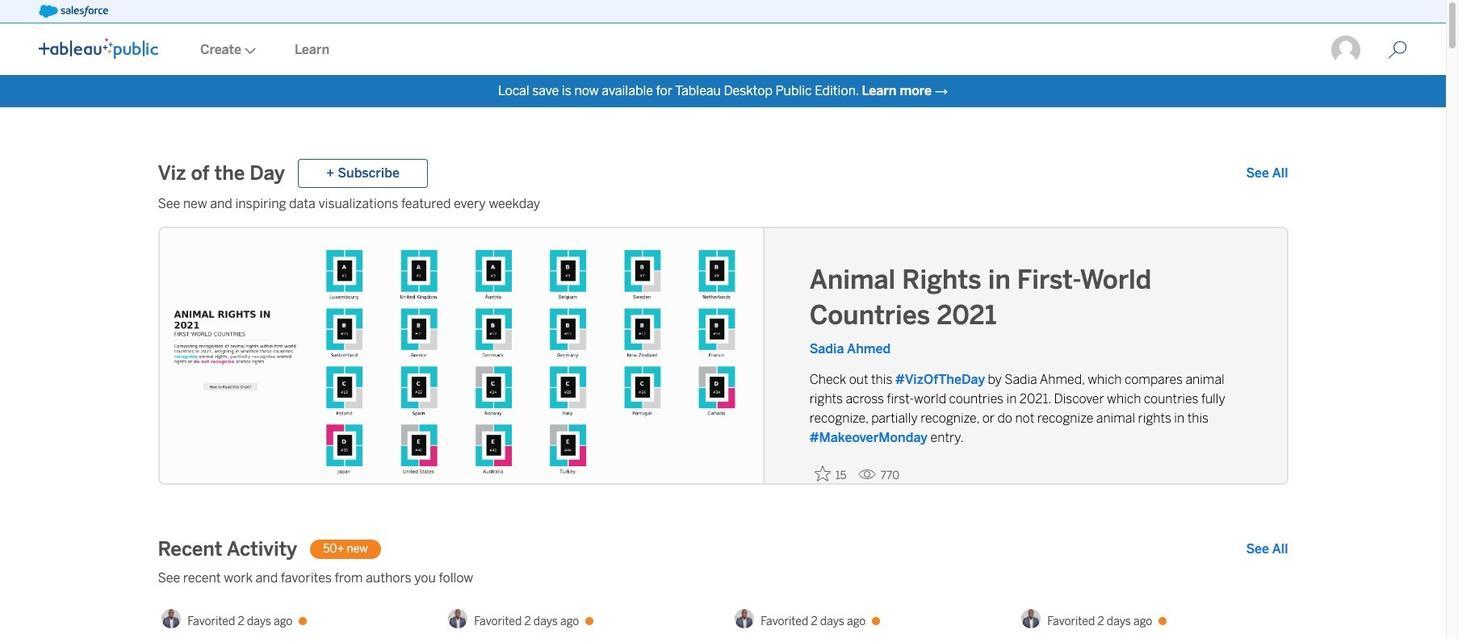 Task type: locate. For each thing, give the bounding box(es) containing it.
2 tich mabiza image from the left
[[448, 610, 468, 629]]

1 tich mabiza image from the left
[[162, 610, 181, 629]]

see all recent activity element
[[1246, 540, 1288, 560]]

salesforce logo image
[[39, 5, 108, 18]]

tableau public viz of the day image
[[159, 229, 764, 487]]

tich mabiza image
[[735, 610, 754, 629]]

see recent work and favorites from authors you follow element
[[158, 569, 1288, 589]]

2 horizontal spatial tich mabiza image
[[1022, 610, 1041, 629]]

0 horizontal spatial tich mabiza image
[[162, 610, 181, 629]]

create image
[[241, 48, 256, 54]]

1 horizontal spatial tich mabiza image
[[448, 610, 468, 629]]

add favorite image
[[814, 466, 831, 482]]

tich mabiza image
[[162, 610, 181, 629], [448, 610, 468, 629], [1022, 610, 1041, 629]]

3 tich mabiza image from the left
[[1022, 610, 1041, 629]]

see all viz of the day element
[[1246, 164, 1288, 183]]



Task type: describe. For each thing, give the bounding box(es) containing it.
viz of the day heading
[[158, 161, 285, 187]]

Add Favorite button
[[810, 461, 852, 488]]

go to search image
[[1369, 40, 1427, 60]]

see new and inspiring data visualizations featured every weekday element
[[158, 195, 1288, 214]]

logo image
[[39, 38, 158, 59]]

t.turtle image
[[1330, 34, 1362, 66]]

recent activity heading
[[158, 537, 297, 563]]



Task type: vqa. For each thing, say whether or not it's contained in the screenshot.
Tableau Public Viz of the Day image
yes



